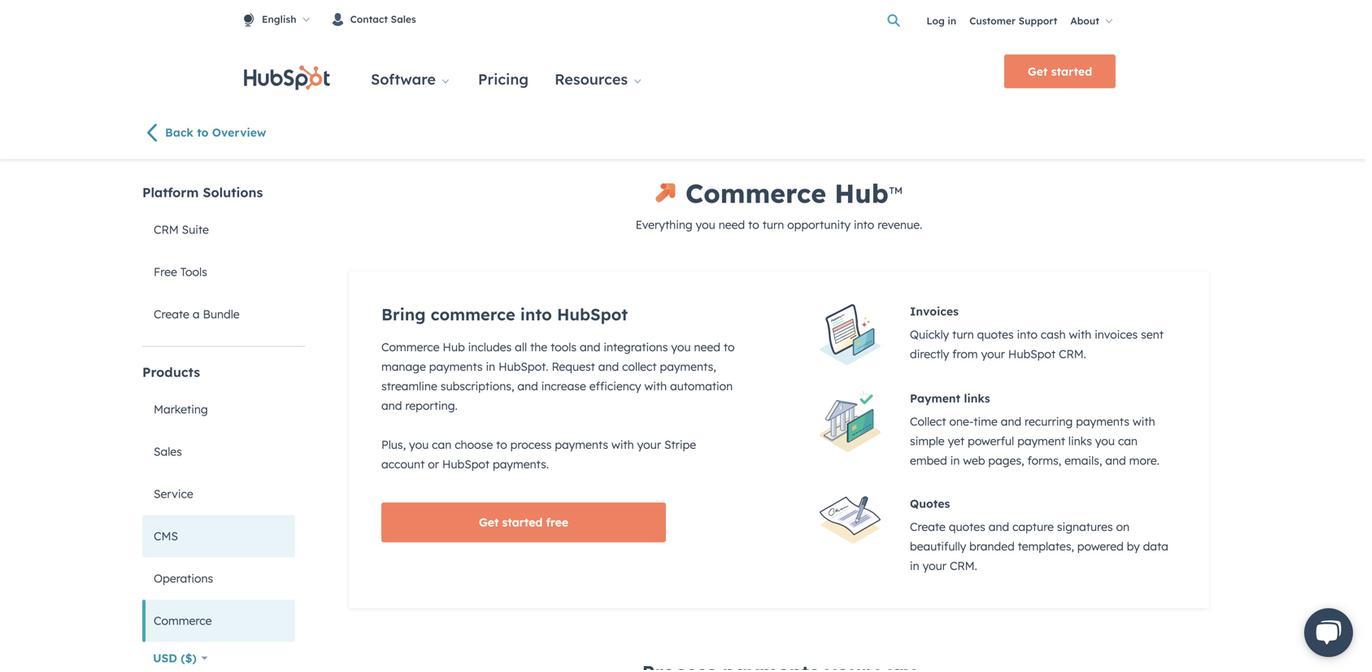 Task type: vqa. For each thing, say whether or not it's contained in the screenshot.
CRM Suite Starter is available for new HubSpot customers at a discounted price. Buy now for only
no



Task type: locate. For each thing, give the bounding box(es) containing it.
crm. down cash
[[1059, 347, 1087, 361]]

in down "beautifully"
[[910, 559, 920, 573]]

commerce up manage on the bottom of the page
[[382, 340, 440, 354]]

1 vertical spatial started
[[502, 515, 543, 529]]

0 vertical spatial hub
[[835, 177, 889, 209]]

hub for commerce hub ™
[[835, 177, 889, 209]]

create left a
[[154, 307, 189, 321]]

can up more.
[[1119, 434, 1138, 448]]

1 vertical spatial need
[[694, 340, 721, 354]]

with
[[1069, 327, 1092, 342], [645, 379, 667, 393], [1133, 414, 1156, 429], [612, 438, 634, 452]]

payments,
[[660, 359, 717, 374]]

back to overview button
[[142, 122, 305, 145]]

2 horizontal spatial commerce
[[686, 177, 827, 209]]

0 vertical spatial get
[[1028, 64, 1048, 78]]

0 vertical spatial need
[[719, 217, 745, 232]]

1 vertical spatial hubspot
[[1009, 347, 1056, 361]]

you right everything
[[696, 217, 716, 232]]

links inside collect one-time and recurring payments with simple yet powerful payment links you can embed in web pages, forms, emails, and more.
[[1069, 434, 1092, 448]]

1 vertical spatial hub
[[443, 340, 465, 354]]

english
[[262, 13, 297, 25]]

to up payments.
[[496, 438, 507, 452]]

get down payments.
[[479, 515, 499, 529]]

with down collect
[[645, 379, 667, 393]]

crm. down "beautifully"
[[950, 559, 978, 573]]

0 horizontal spatial sales
[[154, 444, 182, 459]]

turn inside quickly turn quotes into cash with invoices sent directly from your hubspot crm.
[[953, 327, 974, 342]]

links up time
[[964, 391, 991, 405]]

2 horizontal spatial into
[[1017, 327, 1038, 342]]

you inside collect one-time and recurring payments with simple yet powerful payment links you can embed in web pages, forms, emails, and more.
[[1096, 434, 1115, 448]]

with left stripe
[[612, 438, 634, 452]]

bring
[[382, 304, 426, 324]]

commerce inside commerce hub includes all the tools and integrations you need to manage payments in hubspot. request and collect payments, streamline subscriptions, and increase efficiency with automation and reporting.
[[382, 340, 440, 354]]

1 vertical spatial crm.
[[950, 559, 978, 573]]

0 vertical spatial hubspot
[[557, 304, 628, 324]]

contact
[[350, 13, 388, 25]]

hubspot down choose
[[442, 457, 490, 471]]

commerce hub main content
[[349, 175, 1210, 670]]

turn up from
[[953, 327, 974, 342]]

hub for commerce hub includes all the tools and integrations you need to manage payments in hubspot. request and collect payments, streamline subscriptions, and increase efficiency with automation and reporting.
[[443, 340, 465, 354]]

1 vertical spatial links
[[1069, 434, 1092, 448]]

quotes up from
[[978, 327, 1014, 342]]

need right everything
[[719, 217, 745, 232]]

create quotes and capture signatures on beautifully branded templates, powered by data in your crm.
[[910, 520, 1169, 573]]

suite
[[182, 222, 209, 237]]

increase
[[542, 379, 586, 393]]

hub left includes
[[443, 340, 465, 354]]

2 vertical spatial payments
[[555, 438, 609, 452]]

1 horizontal spatial started
[[1052, 64, 1093, 78]]

1 horizontal spatial hubspot
[[557, 304, 628, 324]]

includes
[[468, 340, 512, 354]]

hubspot down cash
[[1009, 347, 1056, 361]]

plus,
[[382, 438, 406, 452]]

revenue.
[[878, 217, 923, 232]]

sales
[[391, 13, 416, 25], [154, 444, 182, 459]]

1 horizontal spatial crm.
[[1059, 347, 1087, 361]]

resources link
[[542, 55, 657, 91]]

0 vertical spatial started
[[1052, 64, 1093, 78]]

efficiency
[[590, 379, 642, 393]]

sales up service on the left bottom
[[154, 444, 182, 459]]

commerce
[[686, 177, 827, 209], [382, 340, 440, 354], [154, 614, 212, 628]]

hub inside commerce hub includes all the tools and integrations you need to manage payments in hubspot. request and collect payments, streamline subscriptions, and increase efficiency with automation and reporting.
[[443, 340, 465, 354]]

payment links
[[910, 391, 991, 405]]

create inside platform solutions element
[[154, 307, 189, 321]]

platform solutions element
[[142, 183, 305, 335]]

create up "beautifully"
[[910, 520, 946, 534]]

0 horizontal spatial commerce
[[154, 614, 212, 628]]

1 vertical spatial into
[[520, 304, 552, 324]]

0 vertical spatial commerce
[[686, 177, 827, 209]]

get started link
[[1005, 55, 1116, 88]]

0 vertical spatial links
[[964, 391, 991, 405]]

create inside create quotes and capture signatures on beautifully branded templates, powered by data in your crm.
[[910, 520, 946, 534]]

0 vertical spatial quotes
[[978, 327, 1014, 342]]

started inside get started free link
[[502, 515, 543, 529]]

commerce link
[[142, 600, 295, 642]]

2 vertical spatial hubspot
[[442, 457, 490, 471]]

and up 'request'
[[580, 340, 601, 354]]

or
[[428, 457, 439, 471]]

with inside commerce hub includes all the tools and integrations you need to manage payments in hubspot. request and collect payments, streamline subscriptions, and increase efficiency with automation and reporting.
[[645, 379, 667, 393]]

Search search field
[[885, 11, 914, 31]]

2 horizontal spatial payments
[[1076, 414, 1130, 429]]

powerful
[[968, 434, 1015, 448]]

0 vertical spatial into
[[854, 217, 875, 232]]

2 vertical spatial your
[[923, 559, 947, 573]]

to right back
[[197, 125, 209, 140]]

1 horizontal spatial payments
[[555, 438, 609, 452]]

into left cash
[[1017, 327, 1038, 342]]

commerce up everything you need to turn opportunity into revenue.
[[686, 177, 827, 209]]

on
[[1117, 520, 1130, 534]]

started down about
[[1052, 64, 1093, 78]]

0 horizontal spatial hub
[[443, 340, 465, 354]]

1 vertical spatial commerce
[[382, 340, 440, 354]]

0 vertical spatial payments
[[429, 359, 483, 374]]

hubspot logo image
[[244, 66, 330, 90]]

hub up revenue.
[[835, 177, 889, 209]]

started for get started
[[1052, 64, 1093, 78]]

0 horizontal spatial turn
[[763, 217, 784, 232]]

opportunity
[[788, 217, 851, 232]]

($)
[[181, 651, 197, 665]]

0 vertical spatial crm.
[[1059, 347, 1087, 361]]

commerce hub includes all the tools and integrations you need to manage payments in hubspot. request and collect payments, streamline subscriptions, and increase efficiency with automation and reporting.
[[382, 340, 735, 413]]

your right from
[[982, 347, 1005, 361]]

you inside commerce hub includes all the tools and integrations you need to manage payments in hubspot. request and collect payments, streamline subscriptions, and increase efficiency with automation and reporting.
[[671, 340, 691, 354]]

1 horizontal spatial turn
[[953, 327, 974, 342]]

commerce for commerce hub includes all the tools and integrations you need to manage payments in hubspot. request and collect payments, streamline subscriptions, and increase efficiency with automation and reporting.
[[382, 340, 440, 354]]

create
[[154, 307, 189, 321], [910, 520, 946, 534]]

0 horizontal spatial payments
[[429, 359, 483, 374]]

0 vertical spatial sales
[[391, 13, 416, 25]]

with inside plus, you can choose to process payments with your stripe account or hubspot payments.
[[612, 438, 634, 452]]

to inside commerce hub includes all the tools and integrations you need to manage payments in hubspot. request and collect payments, streamline subscriptions, and increase efficiency with automation and reporting.
[[724, 340, 735, 354]]

2 horizontal spatial your
[[982, 347, 1005, 361]]

forms,
[[1028, 453, 1062, 468]]

1 horizontal spatial links
[[1069, 434, 1092, 448]]

commerce up usd ($) 'popup button'
[[154, 614, 212, 628]]

and up branded
[[989, 520, 1010, 534]]

to up automation
[[724, 340, 735, 354]]

payments right the process
[[555, 438, 609, 452]]

commerce inside products element
[[154, 614, 212, 628]]

with right cash
[[1069, 327, 1092, 342]]

cash
[[1041, 327, 1066, 342]]

payments up emails, at bottom
[[1076, 414, 1130, 429]]

0 horizontal spatial started
[[502, 515, 543, 529]]

get for get started
[[1028, 64, 1048, 78]]

emails,
[[1065, 453, 1103, 468]]

2 vertical spatial into
[[1017, 327, 1038, 342]]

collect one-time and recurring payments with simple yet powerful payment links you can embed in web pages, forms, emails, and more.
[[910, 414, 1160, 468]]

payments up subscriptions,
[[429, 359, 483, 374]]

0 horizontal spatial links
[[964, 391, 991, 405]]

free
[[154, 265, 177, 279]]

turn
[[763, 217, 784, 232], [953, 327, 974, 342]]

software
[[371, 70, 436, 88]]

into
[[854, 217, 875, 232], [520, 304, 552, 324], [1017, 327, 1038, 342]]

about
[[1071, 15, 1100, 27]]

in
[[948, 15, 957, 27], [486, 359, 496, 374], [951, 453, 960, 468], [910, 559, 920, 573]]

your down "beautifully"
[[923, 559, 947, 573]]

0 horizontal spatial get
[[479, 515, 499, 529]]

1 vertical spatial sales
[[154, 444, 182, 459]]

0 horizontal spatial crm.
[[950, 559, 978, 573]]

into left revenue.
[[854, 217, 875, 232]]

can inside collect one-time and recurring payments with simple yet powerful payment links you can embed in web pages, forms, emails, and more.
[[1119, 434, 1138, 448]]

the
[[530, 340, 548, 354]]

your left stripe
[[637, 438, 661, 452]]

contact sales
[[350, 13, 416, 25]]

hubspot
[[557, 304, 628, 324], [1009, 347, 1056, 361], [442, 457, 490, 471]]

crm.
[[1059, 347, 1087, 361], [950, 559, 978, 573]]

process
[[511, 438, 552, 452]]

you up payments,
[[671, 340, 691, 354]]

1 vertical spatial quotes
[[949, 520, 986, 534]]

operations
[[154, 571, 213, 586]]

crm suite link
[[142, 209, 295, 251]]

1 horizontal spatial commerce
[[382, 340, 440, 354]]

you up emails, at bottom
[[1096, 434, 1115, 448]]

customer support link
[[970, 5, 1058, 37]]

your
[[982, 347, 1005, 361], [637, 438, 661, 452], [923, 559, 947, 573]]

1 horizontal spatial your
[[923, 559, 947, 573]]

1 vertical spatial create
[[910, 520, 946, 534]]

1 horizontal spatial get
[[1028, 64, 1048, 78]]

1 horizontal spatial sales
[[391, 13, 416, 25]]

into inside quickly turn quotes into cash with invoices sent directly from your hubspot crm.
[[1017, 327, 1038, 342]]

get inside "commerce hub" main content
[[479, 515, 499, 529]]

in down includes
[[486, 359, 496, 374]]

0 horizontal spatial into
[[520, 304, 552, 324]]

1 vertical spatial your
[[637, 438, 661, 452]]

0 horizontal spatial create
[[154, 307, 189, 321]]

to down commerce hub ™
[[749, 217, 760, 232]]

in inside commerce hub includes all the tools and integrations you need to manage payments in hubspot. request and collect payments, streamline subscriptions, and increase efficiency with automation and reporting.
[[486, 359, 496, 374]]

1 vertical spatial get
[[479, 515, 499, 529]]

1 vertical spatial payments
[[1076, 414, 1130, 429]]

2 vertical spatial commerce
[[154, 614, 212, 628]]

free tools link
[[142, 251, 295, 293]]

english button
[[244, 2, 326, 38]]

recurring
[[1025, 414, 1073, 429]]

quickly
[[910, 327, 950, 342]]

1 vertical spatial turn
[[953, 327, 974, 342]]

started left free
[[502, 515, 543, 529]]

1 horizontal spatial create
[[910, 520, 946, 534]]

create for create quotes and capture signatures on beautifully branded templates, powered by data in your crm.
[[910, 520, 946, 534]]

commerce for commerce hub ™
[[686, 177, 827, 209]]

with inside quickly turn quotes into cash with invoices sent directly from your hubspot crm.
[[1069, 327, 1092, 342]]

bundle
[[203, 307, 240, 321]]

quotes
[[978, 327, 1014, 342], [949, 520, 986, 534]]

in left web
[[951, 453, 960, 468]]

marketing link
[[142, 388, 295, 431]]

platform
[[142, 184, 199, 200]]

and
[[580, 340, 601, 354], [599, 359, 619, 374], [518, 379, 538, 393], [382, 398, 402, 413], [1001, 414, 1022, 429], [1106, 453, 1127, 468], [989, 520, 1010, 534]]

started inside the "get started" 'link'
[[1052, 64, 1093, 78]]

in right log
[[948, 15, 957, 27]]

crm. inside quickly turn quotes into cash with invoices sent directly from your hubspot crm.
[[1059, 347, 1087, 361]]

pricing
[[478, 70, 529, 88]]

quickly turn quotes into cash with invoices sent directly from your hubspot crm.
[[910, 327, 1164, 361]]

commerce
[[431, 304, 515, 324]]

0 vertical spatial your
[[982, 347, 1005, 361]]

to inside button
[[197, 125, 209, 140]]

get down support
[[1028, 64, 1048, 78]]

and up efficiency on the left of page
[[599, 359, 619, 374]]

0 horizontal spatial your
[[637, 438, 661, 452]]

0 horizontal spatial hubspot
[[442, 457, 490, 471]]

need
[[719, 217, 745, 232], [694, 340, 721, 354]]

2 horizontal spatial hubspot
[[1009, 347, 1056, 361]]

1 horizontal spatial hub
[[835, 177, 889, 209]]

get inside 'link'
[[1028, 64, 1048, 78]]

and down the streamline
[[382, 398, 402, 413]]

contact sales link
[[326, 0, 429, 37]]

into up the
[[520, 304, 552, 324]]

hubspot up tools
[[557, 304, 628, 324]]

crm. inside create quotes and capture signatures on beautifully branded templates, powered by data in your crm.
[[950, 559, 978, 573]]

quotes up branded
[[949, 520, 986, 534]]

operations link
[[142, 558, 295, 600]]

can up or on the bottom left
[[432, 438, 452, 452]]

started
[[1052, 64, 1093, 78], [502, 515, 543, 529]]

0 horizontal spatial can
[[432, 438, 452, 452]]

and down hubspot.
[[518, 379, 538, 393]]

0 vertical spatial create
[[154, 307, 189, 321]]

with up more.
[[1133, 414, 1156, 429]]

you up or on the bottom left
[[409, 438, 429, 452]]

1 horizontal spatial can
[[1119, 434, 1138, 448]]

need up payments,
[[694, 340, 721, 354]]

about button
[[1071, 13, 1116, 29]]

payments
[[429, 359, 483, 374], [1076, 414, 1130, 429], [555, 438, 609, 452]]

turn down commerce hub ™
[[763, 217, 784, 232]]

0 vertical spatial turn
[[763, 217, 784, 232]]

links up emails, at bottom
[[1069, 434, 1092, 448]]

beautifully
[[910, 539, 967, 553]]

sales right the contact
[[391, 13, 416, 25]]

and left more.
[[1106, 453, 1127, 468]]

web
[[963, 453, 986, 468]]

and right time
[[1001, 414, 1022, 429]]



Task type: describe. For each thing, give the bounding box(es) containing it.
customer
[[970, 15, 1016, 27]]

templates,
[[1018, 539, 1075, 553]]

and inside create quotes and capture signatures on beautifully branded templates, powered by data in your crm.
[[989, 520, 1010, 534]]

platform solutions
[[142, 184, 263, 200]]

plus, you can choose to process payments with your stripe account or hubspot payments.
[[382, 438, 696, 471]]

everything you need to turn opportunity into revenue.
[[636, 217, 923, 232]]

manage
[[382, 359, 426, 374]]

service
[[154, 487, 193, 501]]

payments inside commerce hub includes all the tools and integrations you need to manage payments in hubspot. request and collect payments, streamline subscriptions, and increase efficiency with automation and reporting.
[[429, 359, 483, 374]]

your inside quickly turn quotes into cash with invoices sent directly from your hubspot crm.
[[982, 347, 1005, 361]]

marketing
[[154, 402, 208, 416]]

sent
[[1141, 327, 1164, 342]]

automation
[[670, 379, 733, 393]]

to inside plus, you can choose to process payments with your stripe account or hubspot payments.
[[496, 438, 507, 452]]

free tools
[[154, 265, 207, 279]]

1 horizontal spatial into
[[854, 217, 875, 232]]

get for get started free
[[479, 515, 499, 529]]

integrations
[[604, 340, 668, 354]]

branded
[[970, 539, 1015, 553]]

your inside plus, you can choose to process payments with your stripe account or hubspot payments.
[[637, 438, 661, 452]]

more.
[[1130, 453, 1160, 468]]

products element
[[142, 363, 305, 642]]

quotes inside quickly turn quotes into cash with invoices sent directly from your hubspot crm.
[[978, 327, 1014, 342]]

quotes
[[910, 497, 951, 511]]

need inside commerce hub includes all the tools and integrations you need to manage payments in hubspot. request and collect payments, streamline subscriptions, and increase efficiency with automation and reporting.
[[694, 340, 721, 354]]

usd ($)
[[153, 651, 197, 665]]

collect
[[910, 414, 947, 429]]

simple
[[910, 434, 945, 448]]

solutions
[[203, 184, 263, 200]]

by
[[1127, 539, 1140, 553]]

time
[[974, 414, 998, 429]]

can inside plus, you can choose to process payments with your stripe account or hubspot payments.
[[432, 438, 452, 452]]

usd
[[153, 651, 177, 665]]

invoices
[[1095, 327, 1138, 342]]

payments inside plus, you can choose to process payments with your stripe account or hubspot payments.
[[555, 438, 609, 452]]

sales inside products element
[[154, 444, 182, 459]]

in inside create quotes and capture signatures on beautifully branded templates, powered by data in your crm.
[[910, 559, 920, 573]]

payment
[[1018, 434, 1066, 448]]

streamline
[[382, 379, 438, 393]]

get started free link
[[382, 503, 666, 542]]

customer support
[[970, 15, 1058, 27]]

quotes inside create quotes and capture signatures on beautifully branded templates, powered by data in your crm.
[[949, 520, 986, 534]]

hubspot.
[[499, 359, 549, 374]]

tools
[[180, 265, 207, 279]]

collect
[[622, 359, 657, 374]]

in inside collect one-time and recurring payments with simple yet powerful payment links you can embed in web pages, forms, emails, and more.
[[951, 453, 960, 468]]

commerce hub ™
[[686, 177, 903, 209]]

with inside collect one-time and recurring payments with simple yet powerful payment links you can embed in web pages, forms, emails, and more.
[[1133, 414, 1156, 429]]

hubspot inside quickly turn quotes into cash with invoices sent directly from your hubspot crm.
[[1009, 347, 1056, 361]]

stripe
[[665, 438, 696, 452]]

get started free
[[479, 515, 569, 529]]

create a bundle
[[154, 307, 240, 321]]

one-
[[950, 414, 974, 429]]

from
[[953, 347, 978, 361]]

back
[[165, 125, 194, 140]]

hubspot inside plus, you can choose to process payments with your stripe account or hubspot payments.
[[442, 457, 490, 471]]

create a bundle link
[[142, 293, 295, 335]]

payments inside collect one-time and recurring payments with simple yet powerful payment links you can embed in web pages, forms, emails, and more.
[[1076, 414, 1130, 429]]

everything
[[636, 217, 693, 232]]

payment
[[910, 391, 961, 405]]

data
[[1144, 539, 1169, 553]]

reporting.
[[405, 398, 458, 413]]

support
[[1019, 15, 1058, 27]]

directly
[[910, 347, 950, 361]]

powered
[[1078, 539, 1124, 553]]

you inside plus, you can choose to process payments with your stripe account or hubspot payments.
[[409, 438, 429, 452]]

software link
[[358, 55, 465, 91]]

cms link
[[142, 515, 295, 558]]

log in link
[[927, 5, 957, 37]]

signatures
[[1057, 520, 1113, 534]]

your inside create quotes and capture signatures on beautifully branded templates, powered by data in your crm.
[[923, 559, 947, 573]]

create for create a bundle
[[154, 307, 189, 321]]

request
[[552, 359, 595, 374]]

chat widget region
[[1285, 592, 1367, 670]]

get started
[[1028, 64, 1093, 78]]

products
[[142, 364, 200, 380]]

account
[[382, 457, 425, 471]]

invoices
[[910, 304, 959, 318]]

started for get started free
[[502, 515, 543, 529]]

log in
[[927, 15, 957, 27]]

overview
[[212, 125, 266, 140]]

sales link
[[142, 431, 295, 473]]

crm suite
[[154, 222, 209, 237]]

bring commerce into hubspot
[[382, 304, 628, 324]]

tools
[[551, 340, 577, 354]]

log
[[927, 15, 945, 27]]

choose
[[455, 438, 493, 452]]

cms
[[154, 529, 178, 543]]

pages,
[[989, 453, 1025, 468]]

free
[[546, 515, 569, 529]]

crm
[[154, 222, 179, 237]]

™
[[889, 182, 903, 204]]

commerce for commerce
[[154, 614, 212, 628]]



